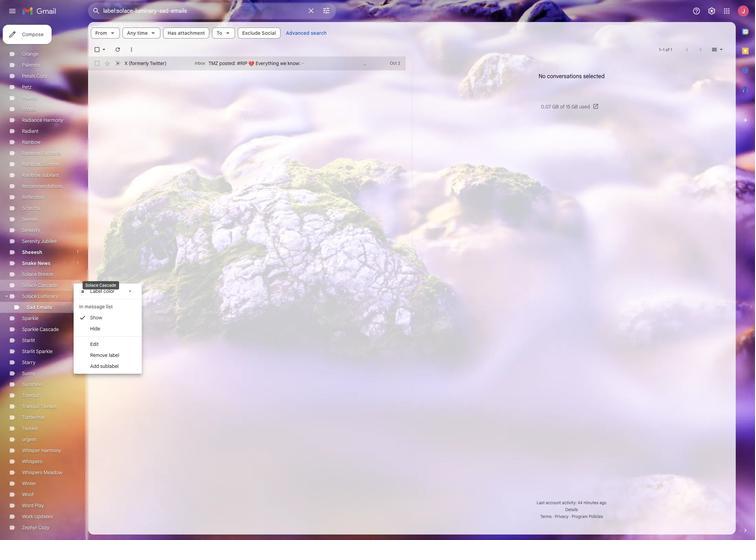 Task type: describe. For each thing, give the bounding box(es) containing it.
sunshine
[[22, 381, 42, 388]]

27 ‌ from the left
[[337, 60, 337, 66]]

play
[[35, 503, 44, 509]]

radiant
[[22, 128, 38, 134]]

rainbow euphoria
[[22, 150, 61, 156]]

79 ‌ from the left
[[401, 60, 401, 66]]

0.07
[[541, 104, 551, 110]]

13 ‌ from the left
[[320, 60, 320, 66]]

87 ‌ from the left
[[411, 60, 411, 66]]

news
[[38, 260, 50, 266]]

84 ‌ from the left
[[408, 60, 408, 66]]

0 horizontal spatial of
[[560, 104, 565, 110]]

43 ‌ from the left
[[357, 60, 357, 66]]

58 ‌ from the left
[[375, 60, 375, 66]]

tranquil twinkle link
[[22, 403, 57, 410]]

privacy
[[555, 514, 569, 519]]

34 ‌ from the left
[[346, 60, 346, 66]]

serenity for serenity jubilee
[[22, 238, 40, 244]]

59 ‌ from the left
[[377, 60, 377, 66]]

orange
[[22, 51, 38, 57]]

exclude social button
[[238, 28, 281, 39]]

sheeesh link
[[22, 249, 42, 255]]

any time
[[127, 30, 148, 36]]

Search mail text field
[[103, 8, 303, 14]]

terms link
[[540, 514, 552, 519]]

list
[[106, 304, 113, 310]]

urgent
[[22, 436, 36, 443]]

hide
[[90, 326, 100, 332]]

everything
[[256, 60, 279, 66]]

100 ‌ from the left
[[427, 60, 427, 66]]

1 horizontal spatial twinkle
[[40, 403, 57, 410]]

41 ‌ from the left
[[354, 60, 354, 66]]

66 ‌ from the left
[[385, 60, 385, 66]]

starlit link
[[22, 337, 35, 344]]

compose
[[22, 31, 44, 38]]

95 ‌ from the left
[[421, 60, 421, 66]]

starlit sparkle link
[[22, 348, 53, 355]]

petz
[[22, 84, 32, 90]]

scorcha
[[22, 205, 40, 211]]

petals cozy link
[[22, 73, 47, 79]]

solace for solace breeze link
[[22, 271, 37, 277]]

37 ‌ from the left
[[350, 60, 350, 66]]

harmony for whisper harmony
[[41, 447, 61, 454]]

cozy for petals cozy
[[36, 73, 47, 79]]

serenity link
[[22, 227, 40, 233]]

69 ‌ from the left
[[389, 60, 389, 66]]

sparkle cascade
[[22, 326, 59, 333]]

solace inside 'tooltip'
[[85, 283, 98, 288]]

rainbow euphoria link
[[22, 150, 61, 156]]

breeze
[[38, 271, 53, 277]]

68 ‌ from the left
[[388, 60, 388, 66]]

no
[[539, 73, 546, 80]]

80 ‌ from the left
[[403, 60, 403, 66]]

privacy link
[[555, 514, 569, 519]]

social
[[262, 30, 276, 36]]

none checkbox inside no conversations selected main content
[[94, 60, 101, 67]]

52 ‌ from the left
[[368, 60, 368, 66]]

78 ‌ from the left
[[400, 60, 400, 66]]

sparkle for sparkle link
[[22, 315, 39, 322]]

snake news
[[22, 260, 50, 266]]

85 ‌ from the left
[[409, 60, 409, 66]]

turtlechat
[[22, 414, 44, 421]]

promo link
[[22, 106, 36, 112]]

tranquil for tranquil twinkle
[[22, 403, 39, 410]]

toggle split pane mode image
[[711, 46, 718, 53]]

follow link to manage storage image
[[593, 103, 600, 110]]

55 ‌ from the left
[[372, 60, 372, 66]]

time
[[137, 30, 148, 36]]

💔 image
[[249, 61, 254, 67]]

72 ‌ from the left
[[393, 60, 393, 66]]

has attachment
[[168, 30, 205, 36]]

tmz posted: #rip
[[209, 60, 249, 66]]

label
[[109, 352, 119, 358]]

inbox
[[195, 61, 205, 66]]

exclude
[[242, 30, 261, 36]]

oct 2
[[390, 61, 400, 66]]

starry link
[[22, 359, 35, 366]]

woof link
[[22, 492, 34, 498]]

12 ‌ from the left
[[319, 60, 319, 66]]

77 ‌ from the left
[[399, 60, 399, 66]]

harmony for radiance harmony
[[43, 117, 63, 123]]

starlit for starlit link
[[22, 337, 35, 344]]

tranquil link
[[22, 392, 39, 399]]

73 ‌ from the left
[[394, 60, 394, 66]]

more image
[[128, 46, 135, 53]]

serenity for serenity link
[[22, 227, 40, 233]]

starlit for starlit sparkle
[[22, 348, 35, 355]]

sparkle link
[[22, 315, 39, 322]]

attachment
[[178, 30, 205, 36]]

57 ‌ from the left
[[374, 60, 374, 66]]

cascade inside 'tooltip'
[[99, 283, 116, 288]]

32 ‌ from the left
[[343, 60, 343, 66]]

solace luminary link
[[22, 293, 58, 299]]

–
[[661, 47, 663, 52]]

75 ‌ from the left
[[396, 60, 396, 66]]

advanced search
[[286, 30, 327, 36]]

whispers meadow link
[[22, 470, 62, 476]]

28 ‌ from the left
[[338, 60, 338, 66]]

work
[[22, 514, 33, 520]]

cascade for the solace cascade link
[[38, 282, 57, 288]]

16 ‌ from the left
[[324, 60, 324, 66]]

jubilant
[[42, 172, 59, 178]]

glimmer
[[42, 161, 60, 167]]

96 ‌ from the left
[[422, 60, 422, 66]]

1 gb from the left
[[552, 104, 559, 110]]

clear search image
[[304, 4, 318, 18]]

solace for the solace cascade link
[[22, 282, 37, 288]]

no conversations selected main content
[[88, 22, 736, 535]]

solace luminary
[[22, 293, 58, 299]]

tranquil for tranquil "link"
[[22, 392, 39, 399]]

50 ‌ from the left
[[366, 60, 366, 66]]

3 ‌ from the left
[[308, 60, 308, 66]]

solace cascade link
[[22, 282, 57, 288]]

solace breeze link
[[22, 271, 53, 277]]

solace cascade tooltip
[[83, 278, 119, 293]]

last
[[537, 500, 545, 505]]

woof
[[22, 492, 34, 498]]

44 ‌ from the left
[[358, 60, 358, 66]]

61 ‌ from the left
[[379, 60, 379, 66]]

advanced search button
[[283, 27, 330, 39]]

search mail image
[[90, 5, 103, 17]]

search
[[311, 30, 327, 36]]

serenity jubilee
[[22, 238, 57, 244]]

cozy for zephyr cozy
[[38, 525, 49, 531]]

14 ‌ from the left
[[321, 60, 321, 66]]

support image
[[693, 7, 701, 15]]

recommendations
[[22, 183, 63, 189]]

20 ‌ from the left
[[329, 60, 329, 66]]

from button
[[91, 28, 120, 39]]

65 ‌ from the left
[[384, 60, 384, 66]]

0 horizontal spatial solace cascade
[[22, 282, 57, 288]]

poems
[[22, 95, 37, 101]]

euphoria
[[42, 150, 61, 156]]

63 ‌ from the left
[[382, 60, 382, 66]]

92 ‌ from the left
[[417, 60, 417, 66]]

-
[[302, 60, 304, 66]]

sad emails
[[27, 304, 52, 310]]

add
[[90, 363, 99, 369]]

2 ‌ from the left
[[306, 60, 306, 66]]

64 ‌ from the left
[[383, 60, 383, 66]]

67 ‌ from the left
[[387, 60, 387, 66]]

program
[[572, 514, 588, 519]]

compose button
[[3, 25, 52, 44]]

work updates link
[[22, 514, 53, 520]]

has attachment button
[[163, 28, 209, 39]]

serenity jubilee link
[[22, 238, 57, 244]]

8 ‌ from the left
[[314, 60, 314, 66]]

luminary
[[38, 293, 58, 299]]

zephyr
[[22, 525, 37, 531]]

45 ‌ from the left
[[359, 60, 359, 66]]

has
[[168, 30, 177, 36]]

ago
[[600, 500, 607, 505]]

7 ‌ from the left
[[313, 60, 313, 66]]

selected
[[583, 73, 605, 80]]

19 ‌ from the left
[[327, 60, 327, 66]]

25 ‌ from the left
[[335, 60, 335, 66]]

2 · from the left
[[570, 514, 571, 519]]

cascade for sparkle cascade link
[[40, 326, 59, 333]]

89 ‌ from the left
[[414, 60, 414, 66]]

solace cascade inside 'tooltip'
[[85, 283, 116, 288]]

86 ‌ from the left
[[410, 60, 410, 66]]

any
[[127, 30, 136, 36]]

starlit sparkle
[[22, 348, 53, 355]]

6 ‌ from the left
[[311, 60, 311, 66]]



Task type: vqa. For each thing, say whether or not it's contained in the screenshot.
,
no



Task type: locate. For each thing, give the bounding box(es) containing it.
word play
[[22, 503, 44, 509]]

details
[[565, 507, 578, 512]]

twinkle up turtlechat
[[40, 403, 57, 410]]

palermo link
[[22, 62, 40, 68]]

solace up label
[[85, 283, 98, 288]]

70 ‌ from the left
[[390, 60, 390, 66]]

message
[[85, 304, 105, 310]]

sunshine link
[[22, 381, 42, 388]]

palermo
[[22, 62, 40, 68]]

42 ‌ from the left
[[356, 60, 356, 66]]

24 ‌ from the left
[[333, 60, 334, 66]]

add sublabel
[[90, 363, 119, 369]]

of left "15"
[[560, 104, 565, 110]]

solace for solace luminary 'link'
[[22, 293, 37, 299]]

gb
[[552, 104, 559, 110], [572, 104, 578, 110]]

76 ‌ from the left
[[398, 60, 398, 66]]

10 ‌ from the left
[[316, 60, 316, 66]]

solace up sad
[[22, 293, 37, 299]]

whispers for whispers link
[[22, 459, 42, 465]]

1 vertical spatial whispers
[[22, 470, 42, 476]]

winter link
[[22, 481, 36, 487]]

31 ‌ from the left
[[342, 60, 342, 66]]

1 ‌ from the left
[[305, 60, 305, 66]]

row inside no conversations selected main content
[[88, 56, 429, 70]]

account
[[546, 500, 561, 505]]

rainbow down the rainbow glimmer
[[22, 172, 41, 178]]

whispers
[[22, 459, 42, 465], [22, 470, 42, 476]]

snake
[[22, 260, 36, 266]]

0 horizontal spatial ·
[[553, 514, 554, 519]]

harmony
[[43, 117, 63, 123], [41, 447, 61, 454]]

71 ‌ from the left
[[391, 60, 391, 66]]

from
[[95, 30, 107, 36]]

18 ‌ from the left
[[326, 60, 326, 66]]

cascade down emails
[[40, 326, 59, 333]]

rainbow for rainbow link
[[22, 139, 41, 145]]

petals cozy
[[22, 73, 47, 79]]

whisper
[[22, 447, 40, 454]]

‌
[[305, 60, 305, 66], [306, 60, 306, 66], [308, 60, 308, 66], [309, 60, 309, 66], [310, 60, 310, 66], [311, 60, 311, 66], [313, 60, 313, 66], [314, 60, 314, 66], [315, 60, 315, 66], [316, 60, 316, 66], [317, 60, 317, 66], [319, 60, 319, 66], [320, 60, 320, 66], [321, 60, 321, 66], [322, 60, 322, 66], [324, 60, 324, 66], [325, 60, 325, 66], [326, 60, 326, 66], [327, 60, 327, 66], [329, 60, 329, 66], [330, 60, 330, 66], [331, 60, 331, 66], [332, 60, 332, 66], [333, 60, 334, 66], [335, 60, 335, 66], [336, 60, 336, 66], [337, 60, 337, 66], [338, 60, 338, 66], [340, 60, 340, 66], [341, 60, 341, 66], [342, 60, 342, 66], [343, 60, 343, 66], [345, 60, 345, 66], [346, 60, 346, 66], [347, 60, 347, 66], [348, 60, 348, 66], [350, 60, 350, 66], [351, 60, 351, 66], [352, 60, 352, 66], [353, 60, 353, 66], [354, 60, 354, 66], [356, 60, 356, 66], [357, 60, 357, 66], [358, 60, 358, 66], [359, 60, 359, 66], [361, 60, 361, 66], [362, 60, 362, 66], [363, 60, 363, 66], [364, 60, 364, 66], [366, 60, 366, 66], [367, 60, 367, 66], [368, 60, 368, 66], [369, 60, 369, 66], [371, 60, 371, 66], [372, 60, 372, 66], [373, 60, 373, 66], [374, 60, 374, 66], [375, 60, 375, 66], [377, 60, 377, 66], [378, 60, 378, 66], [379, 60, 379, 66], [380, 60, 380, 66], [382, 60, 382, 66], [383, 60, 383, 66], [384, 60, 384, 66], [385, 60, 385, 66], [387, 60, 387, 66], [388, 60, 388, 66], [389, 60, 389, 66], [390, 60, 390, 66], [391, 60, 391, 66], [393, 60, 393, 66], [394, 60, 394, 66], [395, 60, 395, 66], [396, 60, 396, 66], [398, 60, 398, 66], [399, 60, 399, 66], [400, 60, 400, 66], [401, 60, 401, 66], [403, 60, 403, 66], [404, 60, 404, 66], [405, 60, 405, 66], [406, 60, 406, 66], [408, 60, 408, 66], [409, 60, 409, 66], [410, 60, 410, 66], [411, 60, 411, 66], [412, 60, 412, 66], [414, 60, 414, 66], [415, 60, 415, 66], [416, 60, 416, 66], [417, 60, 417, 66], [419, 60, 419, 66], [420, 60, 420, 66], [421, 60, 421, 66], [422, 60, 422, 66], [424, 60, 424, 66], [425, 60, 425, 66], [426, 60, 426, 66], [427, 60, 427, 66], [428, 60, 429, 66]]

74 ‌ from the left
[[395, 60, 395, 66]]

serenity down serenity link
[[22, 238, 40, 244]]

82 ‌ from the left
[[405, 60, 405, 66]]

terms
[[540, 514, 552, 519]]

1 horizontal spatial gb
[[572, 104, 578, 110]]

2 whispers from the top
[[22, 470, 42, 476]]

label
[[90, 288, 102, 294]]

0 vertical spatial of
[[666, 47, 670, 52]]

5 ‌ from the left
[[310, 60, 310, 66]]

x (formerly twitter)
[[125, 60, 166, 66]]

harmony right radiance
[[43, 117, 63, 123]]

meadow
[[44, 470, 62, 476]]

emails
[[37, 304, 52, 310]]

sparkle
[[22, 315, 39, 322], [22, 326, 39, 333], [36, 348, 53, 355]]

sunny link
[[22, 370, 35, 377]]

to
[[217, 30, 222, 36]]

solace down solace breeze
[[22, 282, 37, 288]]

minutes
[[584, 500, 599, 505]]

whisper harmony
[[22, 447, 61, 454]]

whispers for whispers meadow
[[22, 470, 42, 476]]

tab list
[[736, 22, 755, 515]]

None checkbox
[[94, 46, 101, 53]]

1 vertical spatial starlit
[[22, 348, 35, 355]]

81 ‌ from the left
[[404, 60, 404, 66]]

56 ‌ from the left
[[373, 60, 373, 66]]

solace breeze
[[22, 271, 53, 277]]

serenity down serene "link"
[[22, 227, 40, 233]]

46 ‌ from the left
[[361, 60, 361, 66]]

sparkle cascade link
[[22, 326, 59, 333]]

93 ‌ from the left
[[419, 60, 419, 66]]

2 vertical spatial sparkle
[[36, 348, 53, 355]]

91 ‌ from the left
[[416, 60, 416, 66]]

53 ‌ from the left
[[369, 60, 369, 66]]

rainbow down rainbow link
[[22, 150, 41, 156]]

gb right "0.07"
[[552, 104, 559, 110]]

36 ‌ from the left
[[348, 60, 348, 66]]

winter
[[22, 481, 36, 487]]

solace down snake
[[22, 271, 37, 277]]

2 rainbow from the top
[[22, 150, 41, 156]]

zephyr cozy link
[[22, 525, 49, 531]]

1 vertical spatial cozy
[[38, 525, 49, 531]]

0 vertical spatial twinkle
[[40, 403, 57, 410]]

1 vertical spatial serenity
[[22, 238, 40, 244]]

turtlechat link
[[22, 414, 44, 421]]

radiance harmony link
[[22, 117, 63, 123]]

navigation containing compose
[[0, 0, 142, 540]]

scorcha link
[[22, 205, 40, 211]]

62 ‌ from the left
[[380, 60, 380, 66]]

posted:
[[219, 60, 236, 66]]

0 vertical spatial harmony
[[43, 117, 63, 123]]

rainbow glimmer link
[[22, 161, 60, 167]]

23 ‌ from the left
[[332, 60, 332, 66]]

policies
[[589, 514, 603, 519]]

row
[[88, 56, 429, 70]]

starlit down starlit link
[[22, 348, 35, 355]]

tranquil down tranquil "link"
[[22, 403, 39, 410]]

exclude social
[[242, 30, 276, 36]]

17 ‌ from the left
[[325, 60, 325, 66]]

starlit up starlit sparkle
[[22, 337, 35, 344]]

· down details
[[570, 514, 571, 519]]

solace cascade up label color
[[85, 283, 116, 288]]

1 horizontal spatial ·
[[570, 514, 571, 519]]

advanced search options image
[[319, 4, 333, 18]]

1 starlit from the top
[[22, 337, 35, 344]]

48 ‌ from the left
[[363, 60, 363, 66]]

urgent link
[[22, 436, 36, 443]]

zephyr cozy
[[22, 525, 49, 531]]

1 vertical spatial sparkle
[[22, 326, 39, 333]]

solace cascade up "solace luminary"
[[22, 282, 57, 288]]

whispers down whisper
[[22, 459, 42, 465]]

promo
[[22, 106, 36, 112]]

whisper harmony link
[[22, 447, 61, 454]]

recommendations link
[[22, 183, 63, 189]]

0 vertical spatial starlit
[[22, 337, 35, 344]]

conversations
[[547, 73, 582, 80]]

2 starlit from the top
[[22, 348, 35, 355]]

cascade up luminary
[[38, 282, 57, 288]]

x
[[125, 60, 128, 66]]

1 vertical spatial twinkle
[[22, 425, 38, 432]]

sparkle for sparkle cascade
[[22, 326, 39, 333]]

3 rainbow from the top
[[22, 161, 41, 167]]

0 horizontal spatial gb
[[552, 104, 559, 110]]

2 gb from the left
[[572, 104, 578, 110]]

0 vertical spatial tranquil
[[22, 392, 39, 399]]

26 ‌ from the left
[[336, 60, 336, 66]]

advanced
[[286, 30, 310, 36]]

main menu image
[[8, 7, 17, 15]]

menu inside navigation
[[74, 284, 142, 374]]

remove
[[90, 352, 108, 358]]

38 ‌ from the left
[[351, 60, 351, 66]]

101 ‌ from the left
[[428, 60, 429, 66]]

0.07 gb of 15 gb used
[[541, 104, 590, 110]]

2 tranquil from the top
[[22, 403, 39, 410]]

rainbow up rainbow jubilant link
[[22, 161, 41, 167]]

gb right "15"
[[572, 104, 578, 110]]

twinkle link
[[22, 425, 38, 432]]

60 ‌ from the left
[[378, 60, 378, 66]]

we
[[280, 60, 286, 66]]

everything we know:
[[254, 60, 300, 66]]

rainbow
[[22, 139, 41, 145], [22, 150, 41, 156], [22, 161, 41, 167], [22, 172, 41, 178]]

rainbow for rainbow euphoria
[[22, 150, 41, 156]]

rainbow jubilant link
[[22, 172, 59, 178]]

1 · from the left
[[553, 514, 554, 519]]

11 ‌ from the left
[[317, 60, 317, 66]]

tranquil twinkle
[[22, 403, 57, 410]]

0 vertical spatial cozy
[[36, 73, 47, 79]]

settings image
[[708, 7, 716, 15]]

40 ‌ from the left
[[353, 60, 353, 66]]

88 ‌ from the left
[[412, 60, 412, 66]]

None search field
[[88, 3, 336, 19]]

row containing x (formerly twitter)
[[88, 56, 429, 70]]

cozy down updates
[[38, 525, 49, 531]]

rainbow glimmer
[[22, 161, 60, 167]]

serene
[[22, 216, 37, 222]]

petz link
[[22, 84, 32, 90]]

1 horizontal spatial of
[[666, 47, 670, 52]]

gmail image
[[22, 4, 60, 18]]

94 ‌ from the left
[[420, 60, 420, 66]]

none checkbox inside no conversations selected main content
[[94, 46, 101, 53]]

whispers down whispers link
[[22, 470, 42, 476]]

rainbow for rainbow jubilant
[[22, 172, 41, 178]]

1 vertical spatial tranquil
[[22, 403, 39, 410]]

of right –
[[666, 47, 670, 52]]

1 vertical spatial harmony
[[41, 447, 61, 454]]

1 horizontal spatial solace cascade
[[85, 283, 116, 288]]

(formerly
[[129, 60, 149, 66]]

29 ‌ from the left
[[340, 60, 340, 66]]

0 vertical spatial whispers
[[22, 459, 42, 465]]

radiant link
[[22, 128, 38, 134]]

menu
[[74, 284, 142, 374]]

menu containing a
[[74, 284, 142, 374]]

1 tranquil from the top
[[22, 392, 39, 399]]

used
[[579, 104, 590, 110]]

90 ‌ from the left
[[415, 60, 415, 66]]

83 ‌ from the left
[[406, 60, 406, 66]]

30 ‌ from the left
[[341, 60, 341, 66]]

0 horizontal spatial twinkle
[[22, 425, 38, 432]]

35 ‌ from the left
[[347, 60, 347, 66]]

tmz
[[209, 60, 218, 66]]

solace
[[22, 271, 37, 277], [22, 282, 37, 288], [85, 283, 98, 288], [22, 293, 37, 299]]

harmony right whisper
[[41, 447, 61, 454]]

any time button
[[123, 28, 160, 39]]

details link
[[565, 507, 578, 512]]

22 ‌ from the left
[[331, 60, 331, 66]]

radiance harmony
[[22, 117, 63, 123]]

4 rainbow from the top
[[22, 172, 41, 178]]

97 ‌ from the left
[[424, 60, 424, 66]]

99 ‌ from the left
[[426, 60, 426, 66]]

rainbow for rainbow glimmer
[[22, 161, 41, 167]]

44
[[578, 500, 583, 505]]

0 vertical spatial sparkle
[[22, 315, 39, 322]]

in message list
[[79, 304, 113, 310]]

21 ‌ from the left
[[330, 60, 330, 66]]

twinkle up urgent
[[22, 425, 38, 432]]

None checkbox
[[94, 60, 101, 67]]

rainbow down radiant on the top of the page
[[22, 139, 41, 145]]

1 vertical spatial of
[[560, 104, 565, 110]]

0 vertical spatial serenity
[[22, 227, 40, 233]]

1 whispers from the top
[[22, 459, 42, 465]]

51 ‌ from the left
[[367, 60, 367, 66]]

1 rainbow from the top
[[22, 139, 41, 145]]

refresh image
[[114, 46, 121, 53]]

54 ‌ from the left
[[371, 60, 371, 66]]

edit
[[90, 341, 99, 347]]

cozy right petals
[[36, 73, 47, 79]]

serene link
[[22, 216, 37, 222]]

· right terms
[[553, 514, 554, 519]]

no conversations selected
[[539, 73, 605, 80]]

- ‌ ‌ ‌ ‌ ‌ ‌ ‌ ‌ ‌ ‌ ‌ ‌ ‌ ‌ ‌ ‌ ‌ ‌ ‌ ‌ ‌ ‌ ‌ ‌ ‌ ‌ ‌ ‌ ‌ ‌ ‌ ‌ ‌ ‌ ‌ ‌ ‌ ‌ ‌ ‌ ‌ ‌ ‌ ‌ ‌ ‌ ‌ ‌ ‌ ‌ ‌ ‌ ‌ ‌ ‌ ‌ ‌ ‌ ‌ ‌ ‌ ‌ ‌ ‌ ‌ ‌ ‌ ‌ ‌ ‌ ‌ ‌ ‌ ‌ ‌ ‌ ‌ ‌ ‌ ‌ ‌ ‌ ‌ ‌ ‌ ‌ ‌ ‌ ‌ ‌ ‌ ‌ ‌ ‌ ‌ ‌ ‌ ‌ ‌ ‌ ‌
[[300, 60, 429, 66]]

remove label
[[90, 352, 119, 358]]

39 ‌ from the left
[[352, 60, 352, 66]]

label color
[[90, 288, 116, 294]]

tranquil down sunshine link
[[22, 392, 39, 399]]

cascade up the color
[[99, 283, 116, 288]]

navigation
[[0, 0, 142, 540]]

98 ‌ from the left
[[425, 60, 425, 66]]

4 ‌ from the left
[[309, 60, 309, 66]]

9 ‌ from the left
[[315, 60, 315, 66]]

47 ‌ from the left
[[362, 60, 362, 66]]

1
[[659, 47, 661, 52], [663, 47, 665, 52], [671, 47, 672, 52], [77, 250, 78, 255], [77, 261, 78, 266]]

15 ‌ from the left
[[322, 60, 322, 66]]



